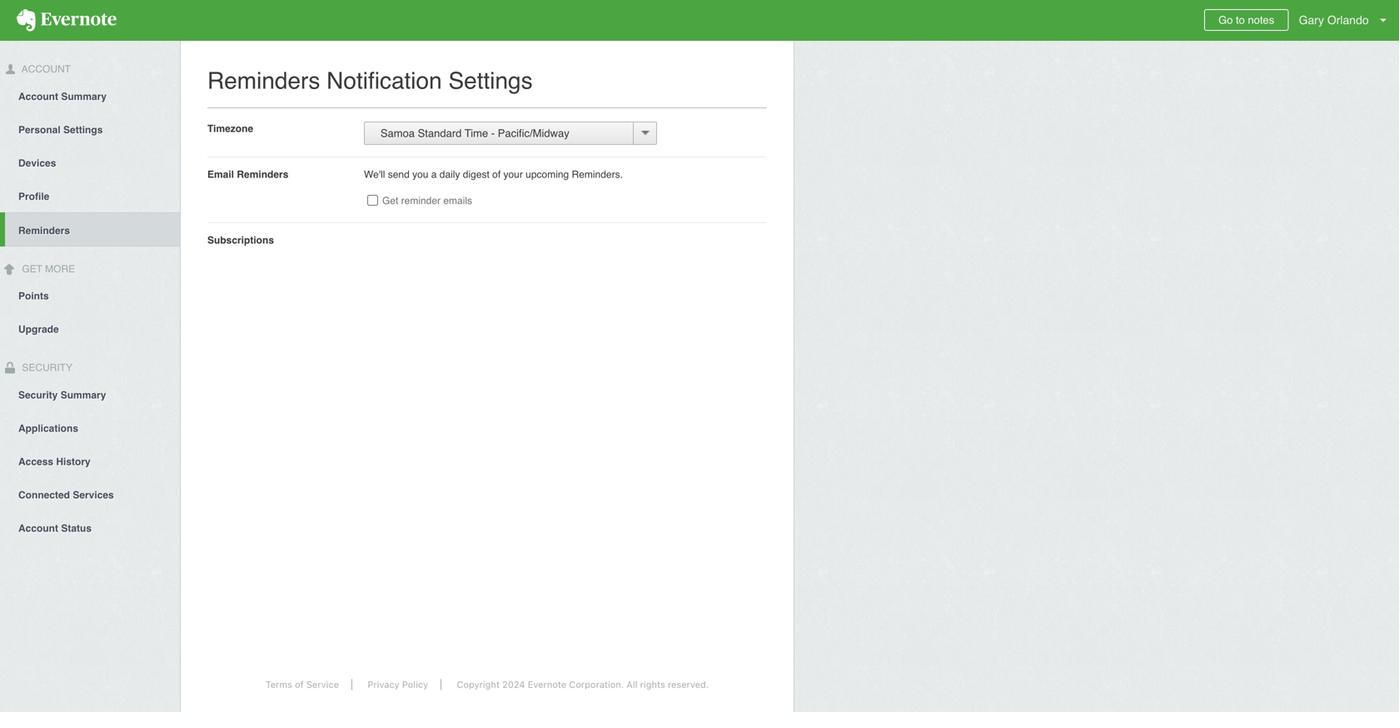 Task type: vqa. For each thing, say whether or not it's contained in the screenshot.
left tab
no



Task type: locate. For each thing, give the bounding box(es) containing it.
of left "your"
[[492, 169, 501, 180]]

notification
[[327, 67, 442, 94]]

privacy
[[368, 679, 399, 690]]

service
[[306, 679, 339, 690]]

applications
[[18, 423, 78, 434]]

summary up applications link
[[61, 389, 106, 401]]

rights
[[640, 679, 665, 690]]

privacy policy
[[368, 679, 428, 690]]

2 vertical spatial account
[[18, 522, 58, 534]]

1 vertical spatial security
[[18, 389, 58, 401]]

evernote link
[[0, 0, 133, 41]]

account up account summary
[[19, 63, 71, 75]]

connected services link
[[0, 478, 180, 511]]

0 vertical spatial security
[[19, 362, 72, 374]]

send
[[388, 169, 410, 180]]

-
[[494, 127, 498, 139]]

1 horizontal spatial of
[[492, 169, 501, 180]]

reminders
[[207, 67, 320, 94], [237, 169, 288, 180], [18, 225, 70, 236]]

0 vertical spatial reminders
[[207, 67, 320, 94]]

points
[[18, 290, 49, 302]]

account status
[[18, 522, 92, 534]]

personal settings
[[18, 124, 103, 136]]

account for account status
[[18, 522, 58, 534]]

upgrade link
[[0, 312, 180, 345]]

account up the personal
[[18, 91, 58, 102]]

security up "applications"
[[18, 389, 58, 401]]

get right 'get reminder emails' checkbox
[[382, 195, 398, 207]]

of
[[492, 169, 501, 180], [295, 679, 304, 690]]

services
[[73, 489, 114, 501]]

settings
[[448, 67, 533, 94], [63, 124, 103, 136]]

reminders right the email
[[237, 169, 288, 180]]

daily
[[440, 169, 460, 180]]

1 vertical spatial account
[[18, 91, 58, 102]]

summary
[[61, 91, 107, 102], [61, 389, 106, 401]]

0 vertical spatial settings
[[448, 67, 533, 94]]

1 vertical spatial settings
[[63, 124, 103, 136]]

1 horizontal spatial settings
[[448, 67, 533, 94]]

access
[[18, 456, 53, 468]]

account summary link
[[0, 79, 180, 112]]

get more
[[19, 263, 75, 275]]

settings up the devices link
[[63, 124, 103, 136]]

reminders notification settings
[[207, 67, 533, 94]]

0 vertical spatial account
[[19, 63, 71, 75]]

account
[[19, 63, 71, 75], [18, 91, 58, 102], [18, 522, 58, 534]]

security
[[19, 362, 72, 374], [18, 389, 58, 401]]

1 vertical spatial get
[[22, 263, 42, 275]]

subscriptions
[[207, 234, 274, 246]]

go to notes
[[1218, 14, 1274, 26]]

reminders up timezone
[[207, 67, 320, 94]]

settings up eastern standard time - america/indianapolis
[[448, 67, 533, 94]]

account down connected
[[18, 522, 58, 534]]

0 vertical spatial of
[[492, 169, 501, 180]]

connected services
[[18, 489, 114, 501]]

0 horizontal spatial of
[[295, 679, 304, 690]]

1 horizontal spatial get
[[382, 195, 398, 207]]

2 vertical spatial reminders
[[18, 225, 70, 236]]

of right terms
[[295, 679, 304, 690]]

1 vertical spatial summary
[[61, 389, 106, 401]]

emails
[[443, 195, 472, 207]]

connected
[[18, 489, 70, 501]]

security summary link
[[0, 378, 180, 411]]

0 vertical spatial get
[[382, 195, 398, 207]]

0 vertical spatial summary
[[61, 91, 107, 102]]

reserved.
[[668, 679, 709, 690]]

reminders down profile in the left of the page
[[18, 225, 70, 236]]

Get reminder emails checkbox
[[367, 195, 378, 206]]

orlando
[[1327, 13, 1369, 27]]

1 vertical spatial of
[[295, 679, 304, 690]]

reminders for reminders notification settings
[[207, 67, 320, 94]]

profile
[[18, 191, 49, 202]]

to
[[1236, 14, 1245, 26]]

security up security summary
[[19, 362, 72, 374]]

account for account
[[19, 63, 71, 75]]

standard
[[421, 127, 465, 139]]

applications link
[[0, 411, 180, 444]]

0 horizontal spatial settings
[[63, 124, 103, 136]]

more
[[45, 263, 75, 275]]

summary for account summary
[[61, 91, 107, 102]]

summary up personal settings link
[[61, 91, 107, 102]]

security summary
[[18, 389, 106, 401]]

upgrade
[[18, 324, 59, 335]]

0 horizontal spatial get
[[22, 263, 42, 275]]

reminders link
[[5, 212, 180, 246]]

time
[[468, 127, 491, 139]]

get
[[382, 195, 398, 207], [22, 263, 42, 275]]

account summary
[[18, 91, 107, 102]]

get up points
[[22, 263, 42, 275]]



Task type: describe. For each thing, give the bounding box(es) containing it.
terms of service
[[266, 679, 339, 690]]

personal
[[18, 124, 61, 136]]

status
[[61, 522, 92, 534]]

digest
[[463, 169, 490, 180]]

policy
[[402, 679, 428, 690]]

get reminder emails
[[382, 195, 472, 207]]

account status link
[[0, 511, 180, 544]]

go to notes link
[[1204, 9, 1289, 31]]

you
[[412, 169, 428, 180]]

we'll send you a daily digest of your upcoming reminders.
[[364, 169, 623, 180]]

history
[[56, 456, 91, 468]]

personal settings link
[[0, 112, 180, 146]]

eastern standard time - america/indianapolis
[[371, 127, 601, 139]]

copyright
[[457, 679, 500, 690]]

evernote
[[528, 679, 566, 690]]

reminders.
[[572, 169, 623, 180]]

security for security summary
[[18, 389, 58, 401]]

upcoming
[[526, 169, 569, 180]]

privacy policy link
[[355, 679, 441, 690]]

corporation.
[[569, 679, 624, 690]]

your
[[503, 169, 523, 180]]

summary for security summary
[[61, 389, 106, 401]]

all
[[627, 679, 637, 690]]

security for security
[[19, 362, 72, 374]]

account for account summary
[[18, 91, 58, 102]]

points link
[[0, 279, 180, 312]]

reminders for reminders link on the top
[[18, 225, 70, 236]]

devices link
[[0, 146, 180, 179]]

email
[[207, 169, 234, 180]]

1 vertical spatial reminders
[[237, 169, 288, 180]]

we'll
[[364, 169, 385, 180]]

get for get reminder emails
[[382, 195, 398, 207]]

gary orlando
[[1299, 13, 1369, 27]]

terms of service link
[[253, 679, 352, 690]]

a
[[431, 169, 437, 180]]

eastern
[[380, 127, 418, 139]]

get for get more
[[22, 263, 42, 275]]

devices
[[18, 157, 56, 169]]

notes
[[1248, 14, 1274, 26]]

copyright 2024 evernote corporation. all rights reserved.
[[457, 679, 709, 690]]

reminder
[[401, 195, 441, 207]]

gary
[[1299, 13, 1324, 27]]

evernote image
[[0, 9, 133, 32]]

2024
[[502, 679, 525, 690]]

america/indianapolis
[[501, 127, 601, 139]]

email reminders
[[207, 169, 288, 180]]

timezone
[[207, 123, 253, 134]]

gary orlando link
[[1295, 0, 1399, 41]]

terms
[[266, 679, 292, 690]]

access history
[[18, 456, 91, 468]]

access history link
[[0, 444, 180, 478]]

go
[[1218, 14, 1233, 26]]

profile link
[[0, 179, 180, 212]]



